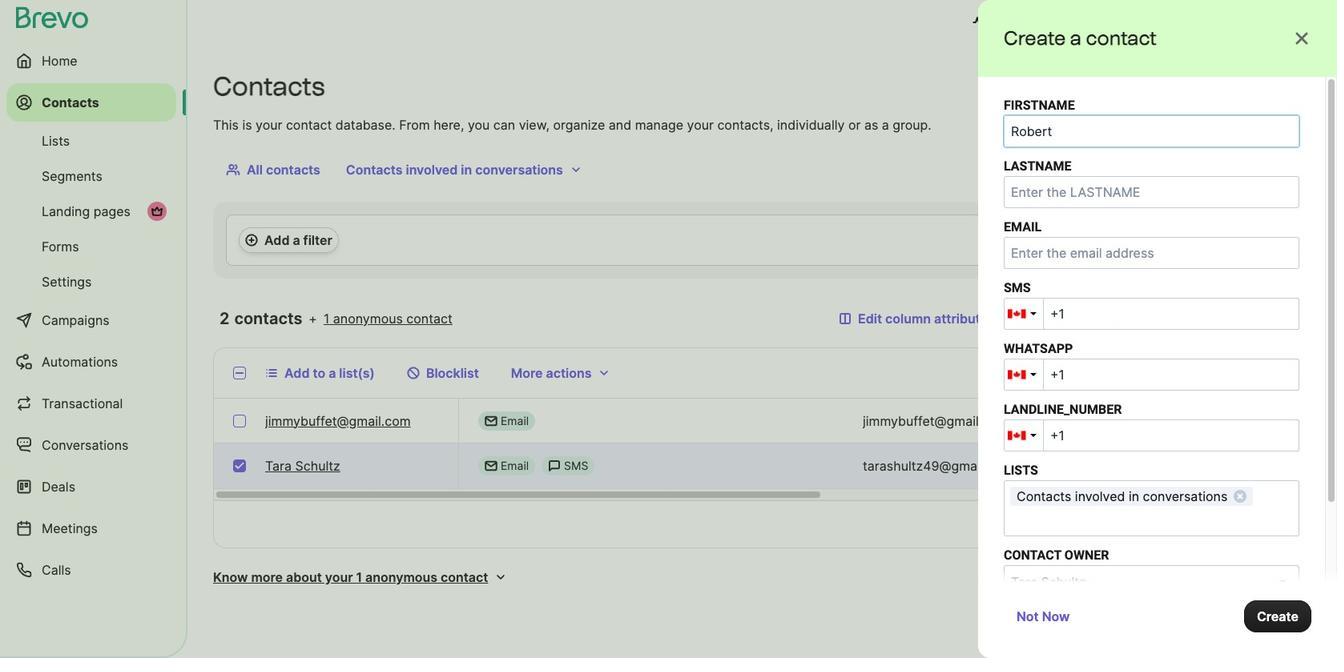 Task type: describe. For each thing, give the bounding box(es) containing it.
2 contacts + 1 anonymous contact
[[220, 309, 453, 328]]

contacts inside contacts link
[[42, 95, 99, 111]]

transactional
[[42, 396, 123, 412]]

segments
[[42, 168, 102, 184]]

more actions button
[[498, 357, 624, 389]]

a inside button
[[329, 365, 336, 381]]

individually
[[777, 117, 845, 133]]

1 vertical spatial and
[[609, 117, 631, 133]]

not now button
[[1004, 601, 1083, 633]]

edit
[[858, 311, 882, 327]]

group.
[[893, 117, 932, 133]]

0 vertical spatial schultz
[[1085, 413, 1130, 429]]

landing
[[42, 204, 90, 220]]

edit column attributes button
[[826, 303, 1008, 335]]

anonymous inside 2 contacts + 1 anonymous contact
[[333, 311, 403, 327]]

usage
[[992, 14, 1031, 30]]

and inside button
[[1034, 14, 1058, 30]]

deals link
[[6, 468, 176, 506]]

create for create
[[1257, 609, 1299, 625]]

not now
[[1017, 609, 1070, 625]]

more actions
[[511, 365, 592, 381]]

2
[[220, 309, 230, 328]]

contacts inside contacts involved in conversations button
[[346, 162, 403, 178]]

automations link
[[6, 343, 176, 381]]

contacts involved in conversations inside create a contact dialog
[[1017, 489, 1228, 505]]

all contacts button
[[213, 154, 333, 186]]

rows
[[980, 517, 1013, 533]]

know
[[213, 570, 248, 586]]

left___c25ys image
[[485, 415, 498, 427]]

now
[[1042, 609, 1070, 625]]

contacts up is
[[213, 71, 325, 102]]

whatsapp
[[1004, 341, 1073, 357]]

tara schultz link
[[265, 457, 340, 476]]

conversations link
[[6, 426, 176, 465]]

meetings link
[[6, 510, 176, 548]]

0 vertical spatial tara schultz
[[1055, 413, 1130, 429]]

forms link
[[6, 231, 176, 263]]

your inside know more about your 1 anonymous contact 'link'
[[325, 570, 353, 586]]

blocklist button
[[394, 357, 492, 389]]

list(s)
[[339, 365, 375, 381]]

sms inside create a contact dialog
[[1004, 280, 1031, 296]]

organize
[[553, 117, 605, 133]]

left___rvooi image
[[151, 205, 163, 218]]

add to a list(s) button
[[252, 357, 388, 389]]

Enter the LASTNAME field
[[1004, 176, 1300, 208]]

meetings
[[42, 521, 98, 537]]

more
[[511, 365, 543, 381]]

anonymous inside know more about your 1 anonymous contact 'link'
[[365, 570, 438, 586]]

a right as
[[882, 117, 889, 133]]

contacts for all
[[266, 162, 320, 178]]

or
[[848, 117, 861, 133]]

lists
[[1004, 463, 1038, 478]]

1 contact selected
[[1179, 365, 1291, 381]]

as
[[864, 117, 878, 133]]

email
[[1004, 220, 1042, 235]]

a inside button
[[293, 232, 300, 248]]

database.
[[336, 117, 396, 133]]

in inside create a contact dialog
[[1129, 489, 1139, 505]]

attributes
[[934, 311, 995, 327]]

contacts link
[[6, 83, 176, 122]]

more
[[251, 570, 283, 586]]

not
[[1017, 609, 1039, 625]]

reddit
[[1004, 609, 1047, 624]]

add a filter
[[264, 232, 332, 248]]

from
[[399, 117, 430, 133]]

tarashultz49@gmail.com
[[863, 458, 1013, 474]]

firstname
[[1004, 98, 1075, 113]]

contact inside know more about your 1 anonymous contact 'link'
[[441, 570, 488, 586]]

all
[[247, 162, 263, 178]]

conversations inside button
[[475, 162, 563, 178]]

add for add to a list(s)
[[284, 365, 310, 381]]

transactional link
[[6, 385, 176, 423]]

campaigns link
[[6, 301, 176, 340]]

in inside button
[[461, 162, 472, 178]]

1 anonymous contact link
[[324, 309, 453, 328]]

actions
[[546, 365, 592, 381]]

know more about your 1 anonymous contact link
[[213, 568, 507, 587]]

left___c25ys image for email
[[485, 460, 498, 473]]

selected
[[1239, 365, 1291, 381]]

column
[[885, 311, 931, 327]]

deals
[[42, 479, 75, 495]]

1 vertical spatial tara
[[265, 458, 292, 474]]

blocklist
[[426, 365, 479, 381]]

1 horizontal spatial tara
[[1055, 413, 1082, 429]]



Task type: vqa. For each thing, say whether or not it's contained in the screenshot.
Statistics LINK
no



Task type: locate. For each thing, give the bounding box(es) containing it.
0 vertical spatial in
[[461, 162, 472, 178]]

0 horizontal spatial tara schultz
[[265, 458, 340, 474]]

0 horizontal spatial jimmybuffet@gmail.com
[[265, 413, 411, 429]]

1 horizontal spatial jimmybuffet@gmail.com
[[863, 413, 1008, 429]]

contact
[[1086, 26, 1157, 50], [286, 117, 332, 133], [406, 311, 453, 327], [1189, 365, 1235, 381], [441, 570, 488, 586]]

add inside button
[[264, 232, 290, 248]]

1 horizontal spatial 1
[[356, 570, 362, 586]]

0 vertical spatial conversations
[[475, 162, 563, 178]]

home link
[[6, 42, 176, 80]]

left___c25ys image for sms
[[548, 460, 561, 473]]

is
[[242, 117, 252, 133]]

pages
[[94, 204, 131, 220]]

1 down the search by name, email or phone number search box
[[1179, 365, 1186, 381]]

tara
[[1055, 413, 1082, 429], [265, 458, 292, 474]]

contacts involved in conversations down here,
[[346, 162, 563, 178]]

email for jimmybuffet@gmail.com
[[501, 414, 529, 427]]

create for create a contact
[[1004, 26, 1066, 50]]

1 inside 'link'
[[356, 570, 362, 586]]

lists link
[[6, 125, 176, 157]]

lastname
[[1004, 159, 1072, 174]]

contacts up page
[[1017, 489, 1071, 505]]

1 left___c25ys image from the left
[[485, 460, 498, 473]]

involved down here,
[[406, 162, 458, 178]]

add left to
[[284, 365, 310, 381]]

a right to
[[329, 365, 336, 381]]

Enter the email address field
[[1004, 237, 1300, 269]]

you
[[468, 117, 490, 133]]

contact owner
[[1004, 548, 1109, 563]]

0 vertical spatial email
[[501, 414, 529, 427]]

conversations
[[42, 437, 128, 453]]

2 horizontal spatial your
[[687, 117, 714, 133]]

1 vertical spatial contacts
[[234, 309, 302, 328]]

2 email from the top
[[501, 459, 529, 473]]

1 horizontal spatial schultz
[[1085, 413, 1130, 429]]

1 jimmybuffet@gmail.com from the left
[[265, 413, 411, 429]]

involved inside create a contact dialog
[[1075, 489, 1125, 505]]

0 horizontal spatial conversations
[[475, 162, 563, 178]]

owner
[[1065, 548, 1109, 563]]

0 vertical spatial sms
[[1004, 280, 1031, 296]]

1
[[324, 311, 330, 327], [1179, 365, 1186, 381], [356, 570, 362, 586]]

this is your contact database. from here, you can view, organize and manage your contacts, individually or as a group.
[[213, 117, 932, 133]]

contacts up lists on the left top of the page
[[42, 95, 99, 111]]

1 vertical spatial email
[[501, 459, 529, 473]]

page
[[1040, 517, 1070, 533]]

a
[[1070, 26, 1082, 50], [882, 117, 889, 133], [293, 232, 300, 248], [329, 365, 336, 381]]

jimmybuffet@gmail.com up the tarashultz49@gmail.com
[[863, 413, 1008, 429]]

and left plan
[[1034, 14, 1058, 30]]

contacts for 2
[[234, 309, 302, 328]]

+
[[309, 311, 317, 327]]

filter
[[303, 232, 332, 248]]

usage and plan button
[[960, 6, 1100, 38]]

add for add a filter
[[264, 232, 290, 248]]

view,
[[519, 117, 550, 133]]

1 vertical spatial add
[[284, 365, 310, 381]]

landline_number
[[1004, 402, 1122, 417]]

conversations
[[475, 162, 563, 178], [1143, 489, 1228, 505]]

1 horizontal spatial in
[[1129, 489, 1139, 505]]

automations
[[42, 354, 118, 370]]

0 horizontal spatial sms
[[564, 459, 588, 473]]

1 vertical spatial 1
[[1179, 365, 1186, 381]]

1 horizontal spatial conversations
[[1143, 489, 1228, 505]]

2 horizontal spatial 1
[[1179, 365, 1186, 381]]

Search by name, email or phone number search field
[[1014, 303, 1312, 335]]

jimmybuffet@gmail.com down add to a list(s)
[[265, 413, 411, 429]]

0 horizontal spatial left___c25ys image
[[485, 460, 498, 473]]

email for tara schultz
[[501, 459, 529, 473]]

1 horizontal spatial tara schultz
[[1055, 413, 1130, 429]]

1 vertical spatial schultz
[[295, 458, 340, 474]]

involved up owner
[[1075, 489, 1125, 505]]

per
[[1016, 517, 1037, 533]]

segments link
[[6, 160, 176, 192]]

1 inside 2 contacts + 1 anonymous contact
[[324, 311, 330, 327]]

1 vertical spatial conversations
[[1143, 489, 1228, 505]]

1 right +
[[324, 311, 330, 327]]

tara down jimmybuffet@gmail.com link
[[265, 458, 292, 474]]

involved
[[406, 162, 458, 178], [1075, 489, 1125, 505]]

contacts involved in conversations up owner
[[1017, 489, 1228, 505]]

contact inside 2 contacts + 1 anonymous contact
[[406, 311, 453, 327]]

and left 'manage'
[[609, 117, 631, 133]]

to
[[313, 365, 325, 381]]

0 horizontal spatial schultz
[[295, 458, 340, 474]]

can
[[493, 117, 515, 133]]

2 jimmybuffet@gmail.com from the left
[[863, 413, 1008, 429]]

jimmybuffet@gmail.com link
[[265, 411, 411, 431]]

a inside dialog
[[1070, 26, 1082, 50]]

calls
[[42, 562, 71, 578]]

add a filter button
[[239, 228, 339, 253]]

here,
[[434, 117, 464, 133]]

usage and plan
[[992, 14, 1087, 30]]

tara schultz
[[1055, 413, 1130, 429], [265, 458, 340, 474]]

1 horizontal spatial left___c25ys image
[[548, 460, 561, 473]]

home
[[42, 53, 77, 69]]

0 horizontal spatial tara
[[265, 458, 292, 474]]

email
[[501, 414, 529, 427], [501, 459, 529, 473]]

create button
[[1244, 601, 1312, 633]]

0 horizontal spatial in
[[461, 162, 472, 178]]

and
[[1034, 14, 1058, 30], [609, 117, 631, 133]]

0 vertical spatial contacts
[[266, 162, 320, 178]]

contacts down 'database.'
[[346, 162, 403, 178]]

in
[[461, 162, 472, 178], [1129, 489, 1139, 505]]

add to a list(s)
[[284, 365, 375, 381]]

0 vertical spatial 1
[[324, 311, 330, 327]]

1 horizontal spatial create
[[1257, 609, 1299, 625]]

1 horizontal spatial sms
[[1004, 280, 1031, 296]]

this
[[213, 117, 239, 133]]

0 vertical spatial anonymous
[[333, 311, 403, 327]]

1 vertical spatial anonymous
[[365, 570, 438, 586]]

0 vertical spatial create
[[1004, 26, 1066, 50]]

contacts right 2
[[234, 309, 302, 328]]

add
[[264, 232, 290, 248], [284, 365, 310, 381]]

create a contact dialog
[[978, 0, 1337, 659]]

0 horizontal spatial and
[[609, 117, 631, 133]]

contacts inside button
[[266, 162, 320, 178]]

0 horizontal spatial your
[[256, 117, 282, 133]]

contacts,
[[717, 117, 774, 133]]

2 vertical spatial 1
[[356, 570, 362, 586]]

0 horizontal spatial 1
[[324, 311, 330, 327]]

contacts right all
[[266, 162, 320, 178]]

your right about
[[325, 570, 353, 586]]

landing pages link
[[6, 195, 176, 228]]

1 vertical spatial tara schultz
[[265, 458, 340, 474]]

landing pages
[[42, 204, 131, 220]]

settings
[[42, 274, 92, 290]]

0 horizontal spatial contacts involved in conversations
[[346, 162, 563, 178]]

add left filter
[[264, 232, 290, 248]]

1 horizontal spatial contacts involved in conversations
[[1017, 489, 1228, 505]]

jimmybuffet@gmail.com
[[265, 413, 411, 429], [863, 413, 1008, 429]]

involved inside button
[[406, 162, 458, 178]]

contact
[[1004, 548, 1061, 563]]

1 vertical spatial involved
[[1075, 489, 1125, 505]]

contacts involved in conversations button
[[333, 154, 595, 186]]

all contacts
[[247, 162, 320, 178]]

left___c25ys image
[[485, 460, 498, 473], [548, 460, 561, 473]]

forms
[[42, 239, 79, 255]]

edit column attributes
[[858, 311, 995, 327]]

conversations inside create a contact dialog
[[1143, 489, 1228, 505]]

manage
[[635, 117, 683, 133]]

your right is
[[256, 117, 282, 133]]

rows per page
[[980, 517, 1070, 533]]

Enter the FIRSTNAME field
[[1004, 115, 1300, 147]]

None field
[[1043, 298, 1300, 330], [1043, 359, 1300, 391], [1043, 420, 1300, 452], [1008, 509, 1164, 533], [1043, 298, 1300, 330], [1043, 359, 1300, 391], [1043, 420, 1300, 452], [1008, 509, 1164, 533]]

add inside button
[[284, 365, 310, 381]]

plan
[[1061, 14, 1087, 30]]

1 email from the top
[[501, 414, 529, 427]]

about
[[286, 570, 322, 586]]

know more about your 1 anonymous contact
[[213, 570, 488, 586]]

1 horizontal spatial and
[[1034, 14, 1058, 30]]

1 vertical spatial create
[[1257, 609, 1299, 625]]

contacts inside create a contact dialog
[[1017, 489, 1071, 505]]

2 left___c25ys image from the left
[[548, 460, 561, 473]]

campaigns
[[42, 312, 109, 328]]

settings link
[[6, 266, 176, 298]]

0 vertical spatial add
[[264, 232, 290, 248]]

1 vertical spatial contacts involved in conversations
[[1017, 489, 1228, 505]]

1 horizontal spatial your
[[325, 570, 353, 586]]

schultz
[[1085, 413, 1130, 429], [295, 458, 340, 474]]

create a contact
[[1004, 26, 1157, 50]]

0 vertical spatial and
[[1034, 14, 1058, 30]]

calls link
[[6, 551, 176, 590]]

lists
[[42, 133, 70, 149]]

contacts involved in conversations inside button
[[346, 162, 563, 178]]

1 right about
[[356, 570, 362, 586]]

1 vertical spatial in
[[1129, 489, 1139, 505]]

0 horizontal spatial involved
[[406, 162, 458, 178]]

1 vertical spatial sms
[[564, 459, 588, 473]]

your right 'manage'
[[687, 117, 714, 133]]

0 vertical spatial tara
[[1055, 413, 1082, 429]]

create inside button
[[1257, 609, 1299, 625]]

sms
[[1004, 280, 1031, 296], [564, 459, 588, 473]]

a right usage
[[1070, 26, 1082, 50]]

contacts
[[213, 71, 325, 102], [42, 95, 99, 111], [346, 162, 403, 178], [1017, 489, 1071, 505]]

anonymous
[[333, 311, 403, 327], [365, 570, 438, 586]]

tara down whatsapp
[[1055, 413, 1082, 429]]

contact inside create a contact dialog
[[1086, 26, 1157, 50]]

0 horizontal spatial create
[[1004, 26, 1066, 50]]

0 vertical spatial contacts involved in conversations
[[346, 162, 563, 178]]

a left filter
[[293, 232, 300, 248]]

0 vertical spatial involved
[[406, 162, 458, 178]]

1 horizontal spatial involved
[[1075, 489, 1125, 505]]



